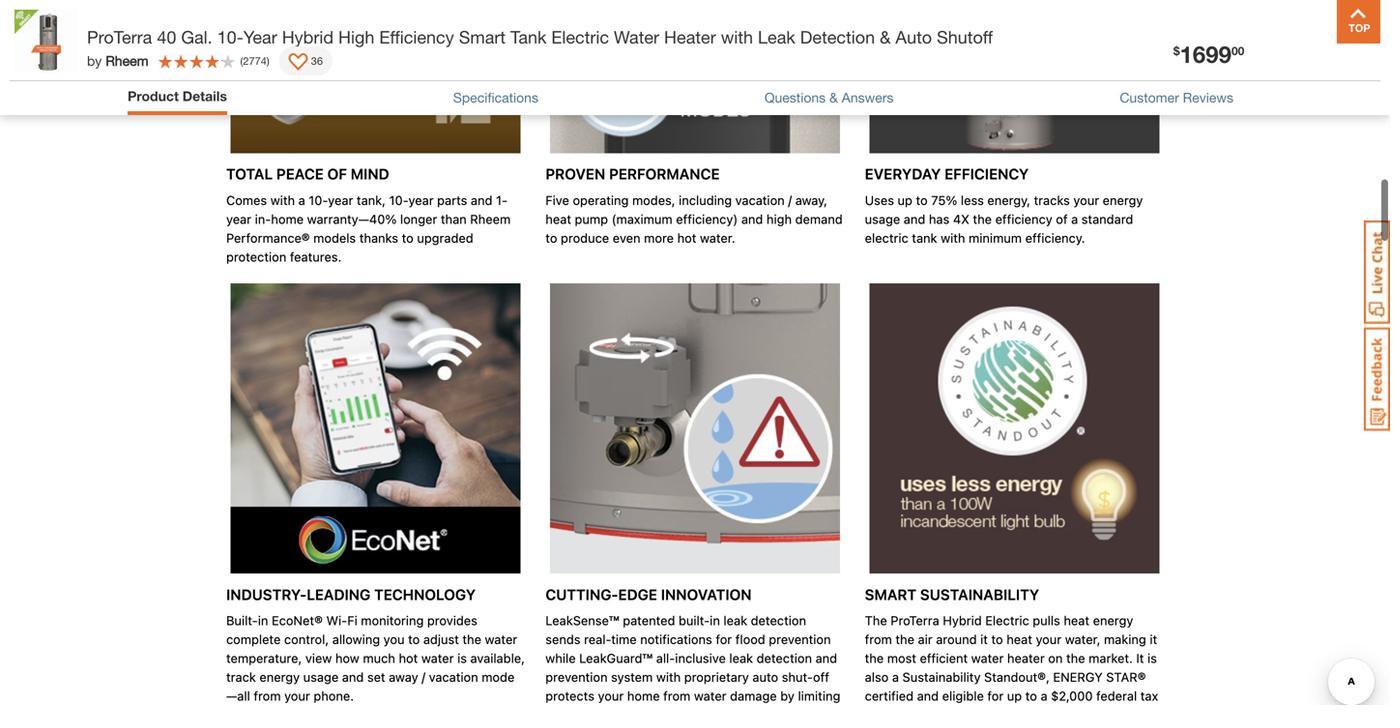 Task type: describe. For each thing, give the bounding box(es) containing it.
detection
[[800, 27, 875, 47]]

details
[[183, 88, 227, 104]]

questions & answers
[[765, 89, 894, 105]]

efficiency
[[379, 27, 454, 47]]

10-
[[217, 27, 243, 47]]

1 vertical spatial &
[[830, 89, 838, 105]]

( 2774 )
[[240, 54, 270, 67]]

40
[[157, 27, 176, 47]]

proterra 40 gal. 10-year hybrid high efficiency smart tank electric water heater with leak detection & auto shutoff
[[87, 27, 993, 47]]

tank
[[511, 27, 547, 47]]

specifications
[[453, 89, 539, 105]]

rheem
[[106, 53, 148, 69]]

1699
[[1180, 40, 1232, 68]]

customer reviews
[[1120, 89, 1234, 105]]

live chat image
[[1365, 220, 1391, 324]]

product details
[[128, 88, 227, 104]]

top button
[[1337, 0, 1381, 44]]

year
[[243, 27, 277, 47]]

hybrid
[[282, 27, 334, 47]]

high
[[339, 27, 375, 47]]

00
[[1232, 44, 1245, 57]]

smart
[[459, 27, 506, 47]]

display image
[[289, 53, 308, 73]]

feedback link image
[[1365, 327, 1391, 431]]

shutoff
[[937, 27, 993, 47]]

answers
[[842, 89, 894, 105]]

auto
[[896, 27, 932, 47]]

36
[[311, 54, 323, 67]]



Task type: vqa. For each thing, say whether or not it's contained in the screenshot.
36
yes



Task type: locate. For each thing, give the bounding box(es) containing it.
by rheem
[[87, 53, 148, 69]]

1 horizontal spatial &
[[880, 27, 891, 47]]

$ 1699 00
[[1174, 40, 1245, 68]]

2774
[[243, 54, 267, 67]]

specifications button
[[453, 87, 539, 108], [453, 87, 539, 108]]

(
[[240, 54, 243, 67]]

customer reviews button
[[1120, 87, 1234, 108], [1120, 87, 1234, 108]]

)
[[267, 54, 270, 67]]

proterra
[[87, 27, 152, 47]]

product
[[128, 88, 179, 104]]

product details button
[[128, 86, 227, 110], [128, 86, 227, 106]]

leak
[[758, 27, 796, 47]]

with
[[721, 27, 753, 47]]

by
[[87, 53, 102, 69]]

product image image
[[15, 10, 77, 73]]

gal.
[[181, 27, 212, 47]]

0 horizontal spatial &
[[830, 89, 838, 105]]

&
[[880, 27, 891, 47], [830, 89, 838, 105]]

& left auto on the right top of the page
[[880, 27, 891, 47]]

electric
[[552, 27, 609, 47]]

$
[[1174, 44, 1180, 57]]

& left answers
[[830, 89, 838, 105]]

reviews
[[1183, 89, 1234, 105]]

questions & answers button
[[765, 87, 894, 108], [765, 87, 894, 108]]

questions
[[765, 89, 826, 105]]

36 button
[[279, 46, 333, 75]]

heater
[[664, 27, 716, 47]]

customer
[[1120, 89, 1180, 105]]

0 vertical spatial &
[[880, 27, 891, 47]]

water
[[614, 27, 660, 47]]



